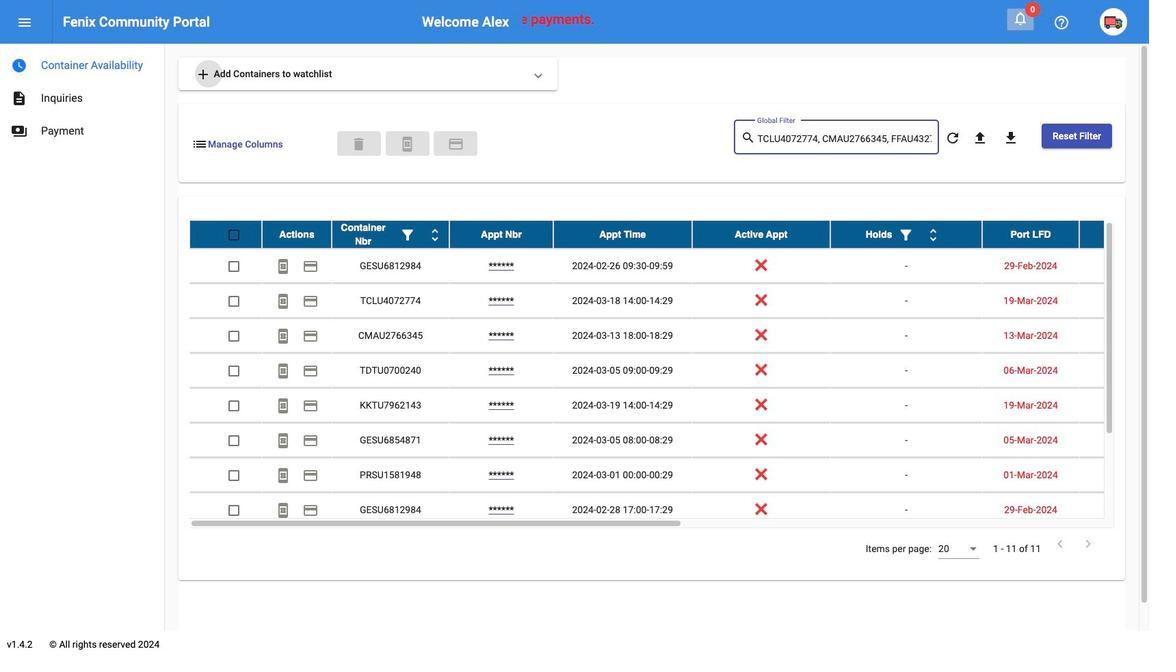 Task type: locate. For each thing, give the bounding box(es) containing it.
3 cell from the top
[[1080, 319, 1149, 353]]

row
[[189, 221, 1149, 249], [189, 249, 1149, 284], [189, 284, 1149, 319], [189, 319, 1149, 354], [189, 354, 1149, 389], [189, 389, 1149, 423], [189, 423, 1149, 458], [189, 458, 1149, 493], [189, 493, 1149, 528]]

5 cell from the top
[[1080, 389, 1149, 423]]

column header
[[262, 221, 332, 248], [332, 221, 449, 248], [449, 221, 553, 248], [553, 221, 692, 248], [692, 221, 831, 248], [831, 221, 982, 248], [982, 221, 1080, 248], [1080, 221, 1149, 248]]

1 row from the top
[[189, 221, 1149, 249]]

8 cell from the top
[[1080, 493, 1149, 527]]

1 cell from the top
[[1080, 249, 1149, 283]]

7 cell from the top
[[1080, 458, 1149, 493]]

Global Watchlist Filter field
[[758, 134, 932, 145]]

cell for 2nd row from the top
[[1080, 249, 1149, 283]]

4 cell from the top
[[1080, 354, 1149, 388]]

6 column header from the left
[[831, 221, 982, 248]]

navigation
[[0, 44, 164, 148]]

8 column header from the left
[[1080, 221, 1149, 248]]

no color image
[[1012, 10, 1029, 27], [1053, 15, 1070, 31], [11, 57, 27, 74], [11, 90, 27, 107], [11, 123, 27, 140], [945, 130, 961, 147], [972, 130, 988, 147], [399, 136, 416, 152], [448, 136, 464, 152], [898, 227, 914, 244], [302, 259, 319, 275], [302, 294, 319, 310], [275, 398, 291, 415], [302, 433, 319, 450], [275, 468, 291, 485], [275, 503, 291, 519], [1052, 536, 1069, 553], [1080, 536, 1097, 553]]

8 row from the top
[[189, 458, 1149, 493]]

no color image
[[16, 15, 33, 31], [195, 67, 211, 83], [741, 130, 758, 146], [1003, 130, 1019, 147], [192, 136, 208, 152], [400, 227, 416, 244], [427, 227, 443, 244], [925, 227, 942, 244], [275, 259, 291, 275], [275, 294, 291, 310], [275, 329, 291, 345], [302, 329, 319, 345], [275, 363, 291, 380], [302, 363, 319, 380], [302, 398, 319, 415], [275, 433, 291, 450], [302, 468, 319, 485], [302, 503, 319, 519]]

2 cell from the top
[[1080, 284, 1149, 318]]

grid
[[189, 221, 1149, 529]]

7 column header from the left
[[982, 221, 1080, 248]]

cell for fifth row from the bottom of the page
[[1080, 354, 1149, 388]]

3 column header from the left
[[449, 221, 553, 248]]

2 column header from the left
[[332, 221, 449, 248]]

cell
[[1080, 249, 1149, 283], [1080, 284, 1149, 318], [1080, 319, 1149, 353], [1080, 354, 1149, 388], [1080, 389, 1149, 423], [1080, 423, 1149, 458], [1080, 458, 1149, 493], [1080, 493, 1149, 527]]

cell for 3rd row from the bottom
[[1080, 423, 1149, 458]]

1 column header from the left
[[262, 221, 332, 248]]

6 cell from the top
[[1080, 423, 1149, 458]]



Task type: describe. For each thing, give the bounding box(es) containing it.
5 column header from the left
[[692, 221, 831, 248]]

delete image
[[351, 136, 367, 152]]

9 row from the top
[[189, 493, 1149, 528]]

4 column header from the left
[[553, 221, 692, 248]]

5 row from the top
[[189, 354, 1149, 389]]

cell for seventh row from the bottom
[[1080, 284, 1149, 318]]

cell for ninth row from the top
[[1080, 493, 1149, 527]]

2 row from the top
[[189, 249, 1149, 284]]

cell for 2nd row from the bottom of the page
[[1080, 458, 1149, 493]]

6 row from the top
[[189, 389, 1149, 423]]

3 row from the top
[[189, 284, 1149, 319]]

4 row from the top
[[189, 319, 1149, 354]]

cell for 4th row from the bottom of the page
[[1080, 389, 1149, 423]]

cell for 6th row from the bottom of the page
[[1080, 319, 1149, 353]]

7 row from the top
[[189, 423, 1149, 458]]



Task type: vqa. For each thing, say whether or not it's contained in the screenshot.
text box
no



